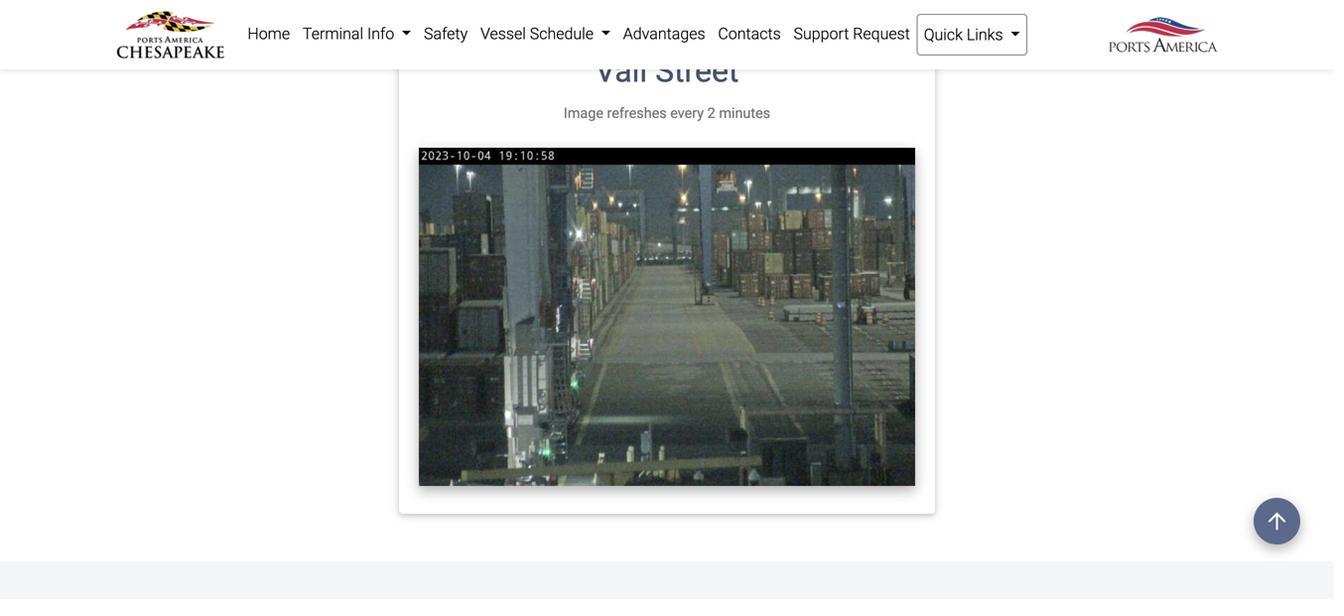 Task type: vqa. For each thing, say whether or not it's contained in the screenshot.
STEWARDS
no



Task type: describe. For each thing, give the bounding box(es) containing it.
safety
[[424, 24, 468, 43]]

go to top image
[[1254, 499, 1301, 545]]

request
[[853, 24, 911, 43]]

refreshes
[[607, 105, 667, 122]]

quick links
[[924, 25, 1008, 44]]

live image image
[[419, 148, 916, 487]]

advantages
[[623, 24, 706, 43]]

advantages link
[[617, 14, 712, 54]]

contacts
[[718, 24, 781, 43]]

vail
[[595, 53, 648, 90]]



Task type: locate. For each thing, give the bounding box(es) containing it.
home link
[[241, 14, 296, 54]]

support request link
[[788, 14, 917, 54]]

2
[[708, 105, 716, 122]]

every
[[671, 105, 704, 122]]

support
[[794, 24, 849, 43]]

vail street
[[595, 53, 739, 90]]

minutes
[[719, 105, 771, 122]]

street
[[656, 53, 739, 90]]

quick links link
[[917, 14, 1028, 56]]

image
[[564, 105, 604, 122]]

support request
[[794, 24, 911, 43]]

links
[[967, 25, 1004, 44]]

safety link
[[418, 14, 474, 54]]

image refreshes every 2 minutes
[[564, 105, 771, 122]]

quick
[[924, 25, 963, 44]]

home
[[248, 24, 290, 43]]

contacts link
[[712, 14, 788, 54]]



